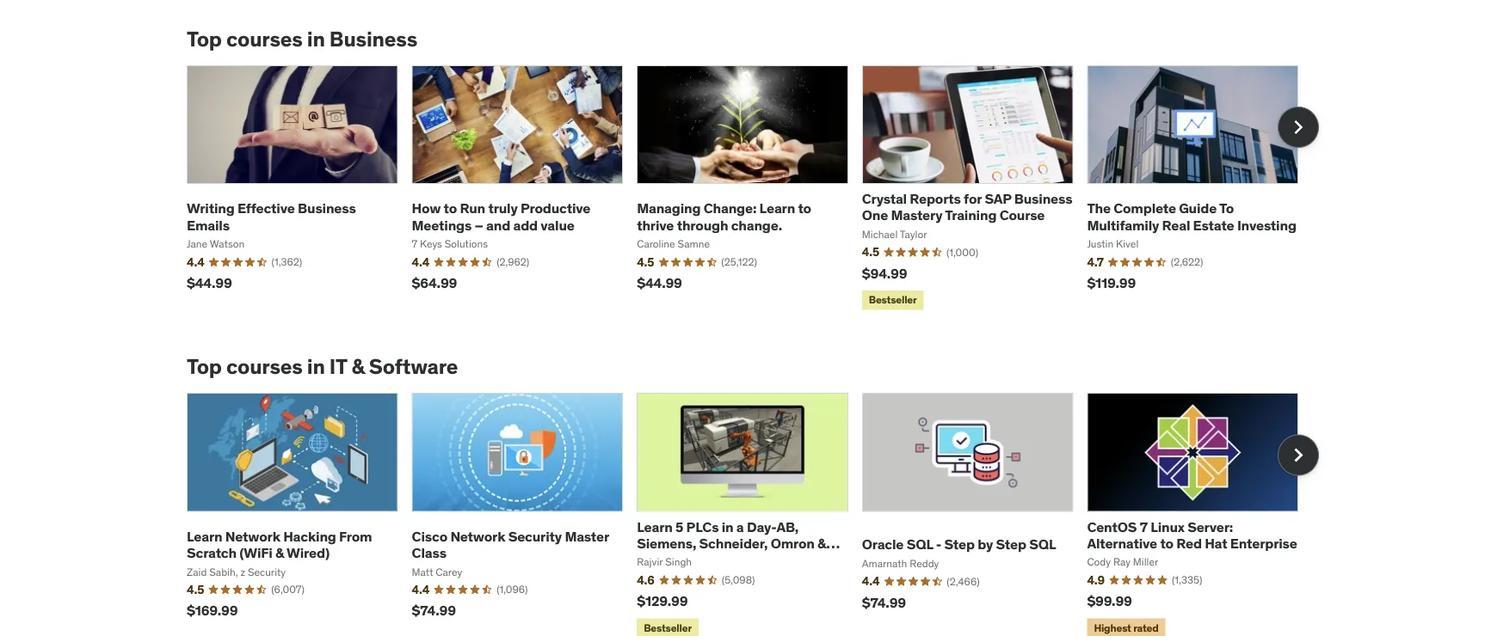 Task type: vqa. For each thing, say whether or not it's contained in the screenshot.
& inside the learn 5 plcs in a day-ab, siemens, schneider, omron & delta
yes



Task type: locate. For each thing, give the bounding box(es) containing it.
top
[[187, 26, 222, 52], [187, 354, 222, 380]]

1 horizontal spatial sql
[[1029, 536, 1056, 554]]

0 horizontal spatial step
[[945, 536, 975, 554]]

to left run
[[444, 200, 457, 217]]

centos 7 linux server: alternative to red hat enterprise link
[[1087, 518, 1298, 553]]

business
[[330, 26, 417, 52], [1015, 190, 1073, 208], [298, 200, 356, 217]]

business inside 'crystal reports for sap business one mastery training course'
[[1015, 190, 1073, 208]]

1 step from the left
[[945, 536, 975, 554]]

1 carousel element from the top
[[187, 65, 1319, 314]]

1 vertical spatial carousel element
[[187, 393, 1319, 637]]

–
[[475, 216, 483, 234]]

managing
[[637, 200, 701, 217]]

day-
[[747, 518, 777, 536]]

server:
[[1188, 518, 1233, 536]]

-
[[936, 536, 942, 554]]

to inside centos 7 linux server: alternative to red hat enterprise
[[1161, 535, 1174, 553]]

& right (wifi
[[275, 545, 284, 562]]

network for scratch
[[225, 528, 280, 546]]

sql right by
[[1029, 536, 1056, 554]]

0 horizontal spatial sql
[[907, 536, 933, 554]]

in inside learn 5 plcs in a day-ab, siemens, schneider, omron & delta
[[722, 518, 734, 536]]

1 horizontal spatial to
[[798, 200, 812, 217]]

1 horizontal spatial network
[[450, 528, 505, 546]]

0 horizontal spatial to
[[444, 200, 457, 217]]

course
[[1000, 207, 1045, 224]]

carousel element
[[187, 65, 1319, 314], [187, 393, 1319, 637]]

& right it
[[352, 354, 365, 380]]

0 vertical spatial top
[[187, 26, 222, 52]]

mastery
[[891, 207, 943, 224]]

the complete guide to multifamily real estate investing
[[1087, 200, 1297, 234]]

carousel element containing crystal reports for sap business one mastery training course
[[187, 65, 1319, 314]]

sql
[[907, 536, 933, 554], [1029, 536, 1056, 554]]

& right omron at the right
[[818, 535, 826, 553]]

1 courses from the top
[[226, 26, 303, 52]]

crystal
[[862, 190, 907, 208]]

network right the cisco
[[450, 528, 505, 546]]

next image
[[1285, 114, 1313, 141]]

2 step from the left
[[996, 536, 1027, 554]]

top courses in it & software
[[187, 354, 458, 380]]

learn inside learn network hacking from scratch (wifi & wired)
[[187, 528, 222, 546]]

learn left 5
[[637, 518, 673, 536]]

1 network from the left
[[225, 528, 280, 546]]

1 top from the top
[[187, 26, 222, 52]]

1 vertical spatial in
[[307, 354, 325, 380]]

0 vertical spatial carousel element
[[187, 65, 1319, 314]]

0 vertical spatial courses
[[226, 26, 303, 52]]

to inside how to run truly productive meetings – and add value
[[444, 200, 457, 217]]

centos 7 linux server: alternative to red hat enterprise
[[1087, 518, 1298, 553]]

courses
[[226, 26, 303, 52], [226, 354, 303, 380]]

step right -
[[945, 536, 975, 554]]

2 network from the left
[[450, 528, 505, 546]]

to
[[444, 200, 457, 217], [798, 200, 812, 217], [1161, 535, 1174, 553]]

scratch
[[187, 545, 237, 562]]

step
[[945, 536, 975, 554], [996, 536, 1027, 554]]

multifamily
[[1087, 216, 1159, 234]]

1 vertical spatial top
[[187, 354, 222, 380]]

learn 5 plcs in a day-ab, siemens, schneider, omron & delta link
[[637, 518, 840, 569]]

learn inside managing change:  learn to thrive through change.
[[760, 200, 795, 217]]

security
[[508, 528, 562, 546]]

network left hacking
[[225, 528, 280, 546]]

learn inside learn 5 plcs in a day-ab, siemens, schneider, omron & delta
[[637, 518, 673, 536]]

1 horizontal spatial learn
[[637, 518, 673, 536]]

top for top courses in business
[[187, 26, 222, 52]]

carousel element containing learn 5 plcs in a day-ab, siemens, schneider, omron & delta
[[187, 393, 1319, 637]]

delta
[[637, 551, 671, 569]]

2 horizontal spatial &
[[818, 535, 826, 553]]

network inside learn network hacking from scratch (wifi & wired)
[[225, 528, 280, 546]]

2 courses from the top
[[226, 354, 303, 380]]

carousel element for top courses in business
[[187, 65, 1319, 314]]

run
[[460, 200, 485, 217]]

0 horizontal spatial &
[[275, 545, 284, 562]]

centos
[[1087, 518, 1137, 536]]

linux
[[1151, 518, 1185, 536]]

to left red
[[1161, 535, 1174, 553]]

learn
[[760, 200, 795, 217], [637, 518, 673, 536], [187, 528, 222, 546]]

it
[[330, 354, 347, 380]]

2 horizontal spatial learn
[[760, 200, 795, 217]]

1 horizontal spatial &
[[352, 354, 365, 380]]

enterprise
[[1231, 535, 1298, 553]]

2 vertical spatial in
[[722, 518, 734, 536]]

1 horizontal spatial step
[[996, 536, 1027, 554]]

software
[[369, 354, 458, 380]]

writing
[[187, 200, 235, 217]]

2 carousel element from the top
[[187, 393, 1319, 637]]

sql left -
[[907, 536, 933, 554]]

to right change.
[[798, 200, 812, 217]]

2 top from the top
[[187, 354, 222, 380]]

thrive
[[637, 216, 674, 234]]

& inside learn 5 plcs in a day-ab, siemens, schneider, omron & delta
[[818, 535, 826, 553]]

2 horizontal spatial to
[[1161, 535, 1174, 553]]

0 horizontal spatial learn
[[187, 528, 222, 546]]

a
[[737, 518, 744, 536]]

step right by
[[996, 536, 1027, 554]]

learn left (wifi
[[187, 528, 222, 546]]

managing change:  learn to thrive through change. link
[[637, 200, 812, 234]]

master
[[565, 528, 609, 546]]

training
[[945, 207, 997, 224]]

0 horizontal spatial network
[[225, 528, 280, 546]]

0 vertical spatial in
[[307, 26, 325, 52]]

network inside cisco network security master class
[[450, 528, 505, 546]]

in
[[307, 26, 325, 52], [307, 354, 325, 380], [722, 518, 734, 536]]

network
[[225, 528, 280, 546], [450, 528, 505, 546]]

&
[[352, 354, 365, 380], [818, 535, 826, 553], [275, 545, 284, 562]]

1 vertical spatial courses
[[226, 354, 303, 380]]

learn right change:
[[760, 200, 795, 217]]



Task type: describe. For each thing, give the bounding box(es) containing it.
top courses in business
[[187, 26, 417, 52]]

change:
[[704, 200, 757, 217]]

crystal reports for sap business one mastery training course link
[[862, 190, 1073, 224]]

red
[[1177, 535, 1202, 553]]

effective
[[237, 200, 295, 217]]

hat
[[1205, 535, 1228, 553]]

to inside managing change:  learn to thrive through change.
[[798, 200, 812, 217]]

oracle sql - step by step sql
[[862, 536, 1056, 554]]

hacking
[[283, 528, 336, 546]]

5
[[676, 518, 684, 536]]

cisco network security master class link
[[412, 528, 609, 562]]

next image
[[1285, 442, 1313, 469]]

emails
[[187, 216, 230, 234]]

ab,
[[777, 518, 799, 536]]

writing effective business emails link
[[187, 200, 356, 234]]

how
[[412, 200, 441, 217]]

learn 5 plcs in a day-ab, siemens, schneider, omron & delta
[[637, 518, 826, 569]]

business inside writing effective business emails
[[298, 200, 356, 217]]

to
[[1220, 200, 1234, 217]]

the complete guide to multifamily real estate investing link
[[1087, 200, 1297, 234]]

network for class
[[450, 528, 505, 546]]

in for it
[[307, 354, 325, 380]]

learn for in
[[637, 518, 673, 536]]

in for business
[[307, 26, 325, 52]]

oracle sql - step by step sql link
[[862, 536, 1056, 554]]

siemens,
[[637, 535, 696, 553]]

meetings
[[412, 216, 472, 234]]

learn network hacking from scratch (wifi & wired)
[[187, 528, 372, 562]]

estate
[[1193, 216, 1235, 234]]

for
[[964, 190, 982, 208]]

value
[[541, 216, 575, 234]]

plcs
[[686, 518, 719, 536]]

top for top courses in it & software
[[187, 354, 222, 380]]

learn for from
[[187, 528, 222, 546]]

one
[[862, 207, 888, 224]]

courses for business
[[226, 26, 303, 52]]

omron
[[771, 535, 815, 553]]

complete
[[1114, 200, 1176, 217]]

the
[[1087, 200, 1111, 217]]

managing change:  learn to thrive through change.
[[637, 200, 812, 234]]

how to run truly productive meetings – and add value
[[412, 200, 591, 234]]

oracle
[[862, 536, 904, 554]]

wired)
[[287, 545, 330, 562]]

by
[[978, 536, 993, 554]]

sap
[[985, 190, 1012, 208]]

schneider,
[[699, 535, 768, 553]]

reports
[[910, 190, 961, 208]]

class
[[412, 545, 447, 562]]

how to run truly productive meetings – and add value link
[[412, 200, 591, 234]]

truly
[[488, 200, 518, 217]]

and
[[486, 216, 510, 234]]

alternative
[[1087, 535, 1158, 553]]

crystal reports for sap business one mastery training course
[[862, 190, 1073, 224]]

change.
[[731, 216, 782, 234]]

productive
[[521, 200, 591, 217]]

(wifi
[[239, 545, 272, 562]]

learn network hacking from scratch (wifi & wired) link
[[187, 528, 372, 562]]

real
[[1162, 216, 1191, 234]]

investing
[[1238, 216, 1297, 234]]

carousel element for top courses in it & software
[[187, 393, 1319, 637]]

& inside learn network hacking from scratch (wifi & wired)
[[275, 545, 284, 562]]

courses for it
[[226, 354, 303, 380]]

cisco
[[412, 528, 448, 546]]

through
[[677, 216, 728, 234]]

cisco network security master class
[[412, 528, 609, 562]]

2 sql from the left
[[1029, 536, 1056, 554]]

guide
[[1179, 200, 1217, 217]]

from
[[339, 528, 372, 546]]

1 sql from the left
[[907, 536, 933, 554]]

add
[[513, 216, 538, 234]]

writing effective business emails
[[187, 200, 356, 234]]

7
[[1140, 518, 1148, 536]]



